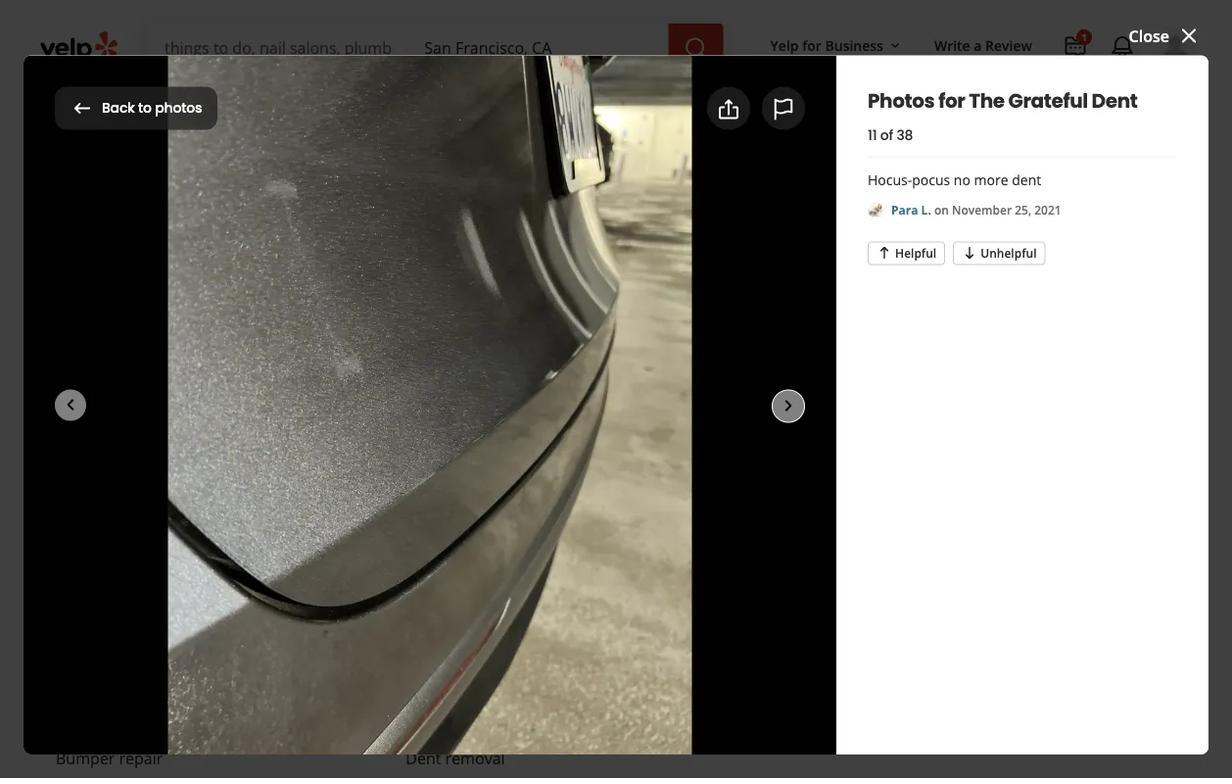 Task type: locate. For each thing, give the bounding box(es) containing it.
thegratefuldent.com
[[836, 185, 999, 206]]

1 vertical spatial 24 share v2 image
[[406, 337, 429, 360]]

a for review
[[147, 337, 158, 359]]

11 of 38
[[868, 126, 914, 145]]

2 horizontal spatial services
[[487, 87, 539, 105]]

more link
[[582, 71, 675, 127]]

0 horizontal spatial a
[[147, 337, 158, 359]]

1 button
[[1056, 27, 1096, 67]]

Search photos text field
[[857, 89, 1178, 128]]

24 chevron down v2 image for restaurants
[[245, 85, 269, 108]]

repair
[[119, 747, 163, 768]]

bumper
[[56, 747, 115, 768]]

write for write a review
[[103, 337, 143, 359]]

a for review
[[974, 36, 982, 54]]

0 vertical spatial 24 share v2 image
[[717, 98, 741, 121]]

24 arrow left v2 image
[[71, 97, 94, 120]]

24 chevron down v2 image inside restaurants link
[[245, 85, 269, 108]]

38 for of
[[897, 126, 914, 145]]

24 chevron down v2 image right more
[[636, 85, 659, 108]]

business left 16 chevron down v2 icon
[[826, 36, 884, 54]]

2 24 chevron down v2 image from the left
[[398, 85, 422, 108]]

0 horizontal spatial 24 share v2 image
[[406, 337, 429, 360]]

service
[[877, 297, 933, 318]]

services right the home
[[343, 87, 394, 105]]

1 24 chevron down v2 image from the left
[[245, 85, 269, 108]]

services left 24 chevron down v2 image
[[487, 87, 539, 105]]

business categories element
[[149, 71, 1194, 127]]

38 right of
[[897, 126, 914, 145]]

business left 16 checkmark badged v2 icon
[[315, 699, 382, 720]]

more
[[975, 171, 1009, 189]]

24 chevron down v2 image inside the "more" link
[[636, 85, 659, 108]]

hocus-
[[868, 171, 913, 189]]

24 share v2 image
[[717, 98, 741, 121], [406, 337, 429, 360]]

write left review
[[935, 36, 971, 54]]

the down write a review
[[970, 87, 1005, 114]]

1 horizontal spatial photos for the grateful dent
[[868, 87, 1138, 114]]

1 horizontal spatial 24 chevron down v2 image
[[398, 85, 422, 108]]

photos
[[868, 87, 935, 114], [55, 89, 150, 128], [56, 434, 123, 461]]

0 vertical spatial add
[[740, 97, 771, 119]]

1 horizontal spatial for
[[803, 36, 822, 54]]

for down write a review
[[939, 87, 966, 114]]

for right to
[[155, 89, 193, 128]]

services for home services
[[343, 87, 394, 105]]

24 share v2 image left 24 flag v2 'image'
[[717, 98, 741, 121]]

write a review
[[935, 36, 1033, 54]]

24 chevron down v2 image for more
[[636, 85, 659, 108]]

of
[[881, 126, 894, 145]]

0 vertical spatial business
[[826, 36, 884, 54]]

photo
[[319, 337, 364, 359]]

photos right to
[[155, 99, 202, 118]]

user actions element
[[755, 25, 1221, 145]]

photos for the grateful dent
[[868, 87, 1138, 114], [55, 89, 437, 128]]

2 horizontal spatial photo of the grateful dent - san francisco, ca, us. image
[[479, 485, 675, 632]]

services up bumper
[[56, 695, 138, 723]]

write
[[935, 36, 971, 54], [103, 337, 143, 359]]

photos down the yelp
[[775, 97, 829, 119]]

16 chevron down v2 image
[[888, 38, 903, 54]]

november
[[953, 202, 1012, 218]]

home services link
[[284, 71, 438, 127]]

the up "4.9 star rating" image
[[56, 162, 143, 228]]

removal
[[445, 747, 505, 768]]

photos
[[775, 97, 829, 119], [155, 99, 202, 118], [702, 436, 756, 457]]

0 horizontal spatial add
[[283, 337, 315, 359]]

1 vertical spatial a
[[147, 337, 158, 359]]

24 chevron down v2 image
[[245, 85, 269, 108], [398, 85, 422, 108], [636, 85, 659, 108]]

a
[[974, 36, 982, 54], [147, 337, 158, 359]]

&
[[127, 434, 142, 461]]

on
[[935, 202, 949, 218]]

edit button
[[423, 280, 460, 303]]

business inside the yelp for business button
[[826, 36, 884, 54]]

2 horizontal spatial the
[[970, 87, 1005, 114]]

dent removal
[[406, 747, 505, 768]]

add inside add photo link
[[283, 337, 315, 359]]

add
[[740, 97, 771, 119], [283, 337, 315, 359]]

0 horizontal spatial photo of the grateful dent - san francisco, ca, us. image
[[56, 485, 252, 632]]

add left 24 flag v2 'image'
[[740, 97, 771, 119]]

see all 38 photos
[[626, 436, 756, 457]]

back to photos
[[102, 99, 202, 118]]

0 horizontal spatial write
[[103, 337, 143, 359]]

24 share v2 image left share
[[406, 337, 429, 360]]

0 vertical spatial a
[[974, 36, 982, 54]]

business for yelp for business
[[826, 36, 884, 54]]

0 horizontal spatial photos
[[155, 99, 202, 118]]

38
[[897, 126, 914, 145], [680, 436, 698, 457]]

bumper repair
[[56, 747, 163, 768]]

0 vertical spatial write
[[935, 36, 971, 54]]

1 horizontal spatial 38
[[897, 126, 914, 145]]

write inside "user actions" element
[[935, 36, 971, 54]]

1 vertical spatial 38
[[680, 436, 698, 457]]

review
[[986, 36, 1033, 54]]

2 horizontal spatial for
[[939, 87, 966, 114]]

for
[[803, 36, 822, 54], [939, 87, 966, 114], [155, 89, 193, 128]]

l.
[[922, 202, 932, 218]]

24 project v2 image
[[1064, 35, 1088, 59]]

photos & videos element
[[0, 0, 1233, 778]]

photo of the grateful dent - san francisco, ca, us. image
[[56, 485, 252, 632], [268, 485, 464, 632], [479, 485, 675, 632]]

back
[[102, 99, 135, 118]]

para l. on november 25, 2021
[[892, 202, 1062, 218]]

6090
[[908, 241, 944, 262]]

a left review in the left of the page
[[147, 337, 158, 359]]

0 horizontal spatial 38
[[680, 436, 698, 457]]

the right to
[[198, 89, 249, 128]]

24 close v2 image
[[1178, 24, 1201, 48]]

3 24 chevron down v2 image from the left
[[636, 85, 659, 108]]

business
[[826, 36, 884, 54], [315, 699, 382, 720]]

None search field
[[149, 24, 728, 71]]

para l. link
[[892, 202, 935, 218]]

1 horizontal spatial write
[[935, 36, 971, 54]]

1 vertical spatial business
[[315, 699, 382, 720]]

add photos
[[740, 97, 829, 119]]

0 horizontal spatial 24 chevron down v2 image
[[245, 85, 269, 108]]

0 vertical spatial 38
[[897, 126, 914, 145]]

business inside services offered element
[[315, 699, 382, 720]]

body
[[163, 278, 202, 299]]

view service area link
[[836, 297, 974, 318]]

2 horizontal spatial 24 chevron down v2 image
[[636, 85, 659, 108]]

1 horizontal spatial 24 share v2 image
[[717, 98, 741, 121]]

1 vertical spatial add
[[283, 337, 315, 359]]

see
[[626, 436, 653, 457]]

24 chevron down v2 image left auto
[[398, 85, 422, 108]]

0 horizontal spatial the
[[56, 162, 143, 228]]

1 horizontal spatial business
[[826, 36, 884, 54]]

add inside add photos link
[[740, 97, 771, 119]]

0 horizontal spatial for
[[155, 89, 193, 128]]

25,
[[1015, 202, 1032, 218]]

(415) 596-6090
[[836, 241, 944, 262]]

1 horizontal spatial the
[[198, 89, 249, 128]]

38 right the all
[[680, 436, 698, 457]]

24 chevron down v2 image for home services
[[398, 85, 422, 108]]

1 photo of the grateful dent - san francisco, ca, us. image from the left
[[56, 485, 252, 632]]

1 horizontal spatial services
[[343, 87, 394, 105]]

2 photo of the grateful dent - san francisco, ca, us. image from the left
[[268, 485, 464, 632]]

verified
[[230, 699, 289, 720]]

write for write a review
[[935, 36, 971, 54]]

dent
[[1092, 87, 1138, 114], [372, 89, 437, 128], [358, 162, 470, 228], [318, 278, 356, 299], [406, 747, 441, 768]]

38 for all
[[680, 436, 698, 457]]

yelp for business
[[771, 36, 884, 54]]

0 horizontal spatial business
[[315, 699, 382, 720]]

24 chevron down v2 image right restaurants
[[245, 85, 269, 108]]

1 horizontal spatial a
[[974, 36, 982, 54]]

area
[[937, 297, 974, 318]]

more
[[598, 87, 632, 105]]

24 save outline v2 image
[[523, 337, 547, 360]]

16 nothelpful v2 image
[[963, 245, 978, 261]]

16 checkmark badged v2 image
[[386, 702, 402, 718]]

1 horizontal spatial photo of the grateful dent - san francisco, ca, us. image
[[268, 485, 464, 632]]

1
[[1082, 30, 1088, 44]]

16 helpful v2 image
[[877, 245, 893, 261]]

write left review in the left of the page
[[103, 337, 143, 359]]

restaurants
[[165, 87, 241, 105]]

24 chevron down v2 image inside the 'home services' link
[[398, 85, 422, 108]]

the
[[970, 87, 1005, 114], [198, 89, 249, 128], [56, 162, 143, 228]]

24 chevron down v2 image
[[543, 85, 566, 108]]

596-
[[876, 241, 908, 262]]

view service area
[[836, 297, 974, 318]]

4.9 star rating image
[[56, 230, 228, 262]]

photos for the grateful dent down review
[[868, 87, 1138, 114]]

photos right the all
[[702, 436, 756, 457]]

add right the 24 camera v2 icon
[[283, 337, 315, 359]]

1 horizontal spatial add
[[740, 97, 771, 119]]

photos for the grateful dent up the grateful dent
[[55, 89, 437, 128]]

a left review
[[974, 36, 982, 54]]

1 vertical spatial write
[[103, 337, 143, 359]]

for right the yelp
[[803, 36, 822, 54]]



Task type: describe. For each thing, give the bounding box(es) containing it.
share button
[[389, 327, 499, 370]]

view
[[836, 297, 873, 318]]

review
[[161, 337, 212, 359]]

notifications image
[[1111, 35, 1135, 59]]

write a review
[[103, 337, 212, 359]]

pocus
[[913, 171, 951, 189]]

previous photo image
[[59, 393, 82, 417]]

offered
[[142, 695, 215, 723]]

unhelpful button
[[954, 241, 1046, 265]]

photos inside button
[[155, 99, 202, 118]]

2 horizontal spatial photos
[[775, 97, 829, 119]]

the grateful dent
[[56, 162, 470, 228]]

by
[[293, 699, 311, 720]]

next photo image
[[777, 394, 801, 418]]

dent inside services offered element
[[406, 747, 441, 768]]

follow button
[[617, 327, 730, 370]]

home
[[300, 87, 339, 105]]

restaurants link
[[149, 71, 284, 127]]

,
[[253, 278, 257, 299]]

24 share v2 image inside share "button"
[[406, 337, 429, 360]]

home services
[[300, 87, 394, 105]]

save
[[554, 337, 593, 359]]

add photo link
[[235, 327, 381, 370]]

all
[[657, 436, 676, 457]]

thegratefuldent.com link
[[836, 185, 999, 206]]

unhelpful
[[981, 244, 1037, 260]]

write a review link
[[56, 327, 227, 370]]

see all 38 photos link
[[626, 436, 788, 457]]

edit
[[431, 283, 452, 299]]

24 flag v2 image
[[772, 98, 796, 121]]

auto
[[453, 87, 484, 105]]

24 add v2 image
[[634, 337, 657, 360]]

follow
[[665, 337, 713, 359]]

auto services
[[453, 87, 539, 105]]

save button
[[506, 327, 609, 370]]

services offered
[[56, 695, 215, 723]]

helpful
[[896, 244, 937, 260]]

verified by business
[[230, 699, 382, 720]]

mobile
[[261, 278, 314, 299]]

0 horizontal spatial services
[[56, 695, 138, 723]]

repair
[[360, 278, 411, 299]]

11
[[868, 126, 877, 145]]

search image
[[685, 36, 708, 60]]

dent
[[1013, 171, 1042, 189]]

4.9 (67 reviews)
[[240, 235, 356, 256]]

share
[[437, 337, 482, 359]]

0 horizontal spatial photos for the grateful dent
[[55, 89, 437, 128]]

close button
[[1130, 24, 1201, 48]]

yelp
[[771, 36, 799, 54]]

body shops , mobile dent repair
[[163, 278, 411, 299]]

to
[[138, 99, 152, 118]]

hocus-pocus no more dent
[[868, 171, 1042, 189]]

3 photo of the grateful dent - san francisco, ca, us. image from the left
[[479, 485, 675, 632]]

add photo
[[283, 337, 364, 359]]

yelp for business button
[[763, 27, 911, 63]]

add for add photos
[[740, 97, 771, 119]]

mobile dent repair link
[[261, 278, 411, 299]]

24 camera v2 image
[[252, 337, 275, 360]]

para
[[892, 202, 919, 218]]

auto services link
[[438, 71, 582, 127]]

add photos link
[[692, 87, 846, 130]]

(67 reviews) link
[[266, 235, 356, 256]]

4.9
[[240, 235, 262, 256]]

photos & videos
[[56, 434, 210, 461]]

videos
[[146, 434, 210, 461]]

(415)
[[836, 241, 872, 262]]

write a review link
[[927, 27, 1041, 63]]

24 add photo v2 image
[[708, 97, 732, 120]]

(67
[[266, 235, 289, 256]]

body shops link
[[163, 278, 253, 299]]

services offered element
[[24, 663, 788, 778]]

back to photos button
[[55, 87, 218, 130]]

business for verified by business
[[315, 699, 382, 720]]

no
[[954, 171, 971, 189]]

close
[[1130, 25, 1170, 46]]

helpful button
[[868, 241, 946, 265]]

shops
[[206, 278, 253, 299]]

reviews)
[[293, 235, 356, 256]]

for inside the yelp for business button
[[803, 36, 822, 54]]

add for add photo
[[283, 337, 315, 359]]

services for auto services
[[487, 87, 539, 105]]

1 horizontal spatial photos
[[702, 436, 756, 457]]



Task type: vqa. For each thing, say whether or not it's contained in the screenshot.
all
yes



